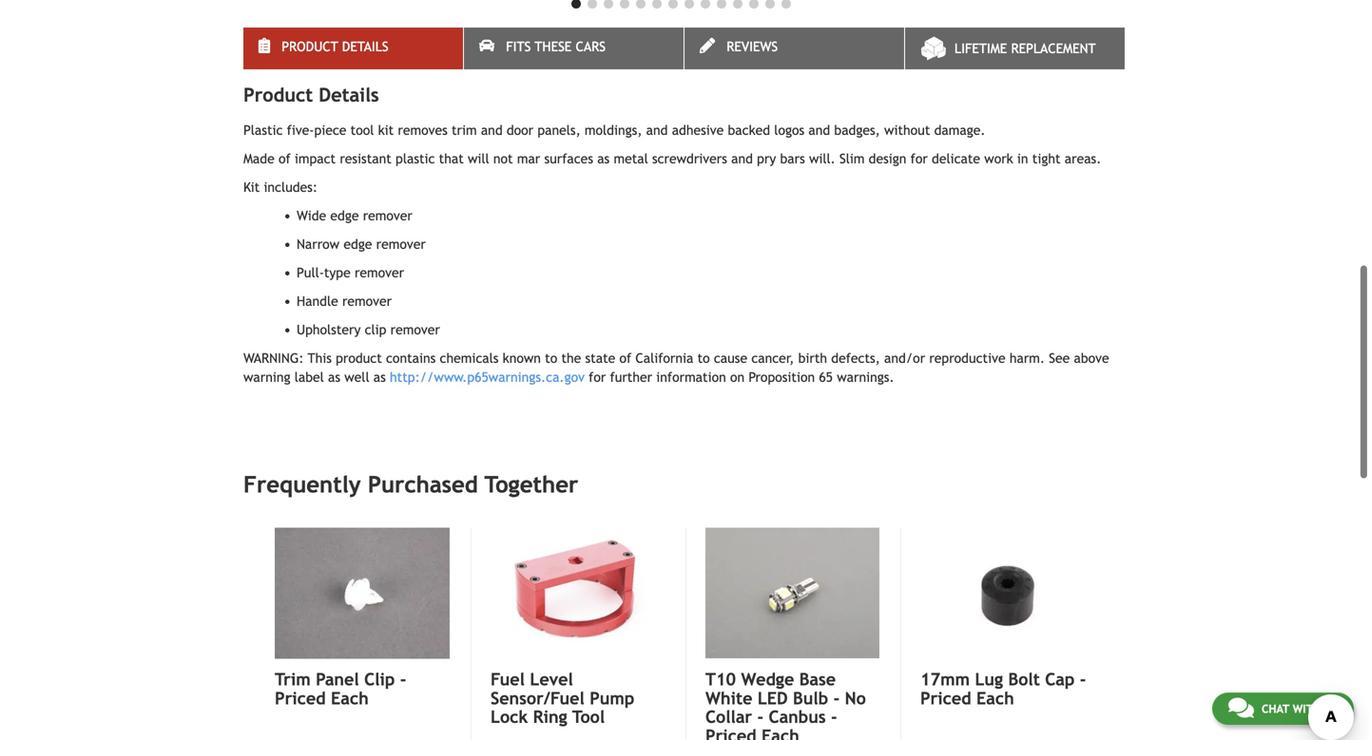 Task type: describe. For each thing, give the bounding box(es) containing it.
and up 'made of impact resistant plastic that will not mar surfaces as metal screwdrivers and pry bars will. slim design for delicate work in tight areas.'
[[646, 123, 668, 138]]

0 horizontal spatial as
[[328, 370, 341, 385]]

lifetime replacement
[[955, 41, 1096, 56]]

remover for pull-type remover
[[355, 266, 404, 281]]

further
[[610, 370, 652, 385]]

plastic
[[396, 151, 435, 167]]

with
[[1293, 703, 1321, 716]]

trim
[[275, 670, 311, 690]]

work
[[985, 151, 1014, 167]]

chat
[[1262, 703, 1290, 716]]

upholstery
[[297, 323, 361, 338]]

frequently purchased together
[[243, 472, 579, 499]]

remover up upholstery clip remover
[[342, 294, 392, 309]]

these
[[535, 39, 572, 54]]

ring
[[533, 708, 567, 728]]

handle remover
[[297, 294, 392, 309]]

kit
[[243, 180, 260, 195]]

purchased
[[368, 472, 478, 499]]

http://www.p65warnings.ca.gov link
[[390, 370, 585, 385]]

tight
[[1033, 151, 1061, 167]]

screwdrivers
[[652, 151, 727, 167]]

edge for wide
[[330, 208, 359, 224]]

0 vertical spatial product details
[[282, 39, 389, 54]]

17mm lug bolt cap - priced each
[[921, 670, 1086, 709]]

door
[[507, 123, 534, 138]]

priced inside "trim panel clip - priced each"
[[275, 689, 326, 709]]

chat with us
[[1262, 703, 1338, 716]]

badges,
[[834, 123, 880, 138]]

base
[[800, 670, 836, 690]]

lug
[[975, 670, 1003, 690]]

panels,
[[538, 123, 581, 138]]

remover for narrow edge remover
[[376, 237, 426, 252]]

made
[[243, 151, 275, 167]]

trim panel clip - priced each link
[[275, 670, 450, 709]]

17mm lug bolt cap - priced each link
[[921, 670, 1095, 709]]

reviews link
[[685, 28, 904, 70]]

white
[[706, 689, 753, 709]]

and right trim
[[481, 123, 503, 138]]

backed
[[728, 123, 770, 138]]

2 horizontal spatial as
[[597, 151, 610, 167]]

remover for wide edge remover
[[363, 208, 413, 224]]

cause
[[714, 351, 748, 366]]

removes
[[398, 123, 448, 138]]

piece
[[314, 123, 347, 138]]

warning:
[[243, 351, 304, 366]]

- inside 17mm lug bolt cap - priced each
[[1080, 670, 1086, 690]]

priced inside t10 wedge base white led bulb - no collar - canbus - priced each
[[706, 727, 757, 741]]

adhesive
[[672, 123, 724, 138]]

pry
[[757, 151, 776, 167]]

see
[[1049, 351, 1070, 366]]

resistant
[[340, 151, 392, 167]]

wide edge remover
[[297, 208, 413, 224]]

will.
[[809, 151, 836, 167]]

2 to from the left
[[698, 351, 710, 366]]

mar
[[517, 151, 540, 167]]

product
[[336, 351, 382, 366]]

plastic five-piece tool kit removes trim and door panels, moldings, and adhesive backed logos and badges, without damage.
[[243, 123, 986, 138]]

fuel
[[491, 670, 525, 690]]

17mm
[[921, 670, 970, 690]]

cancer,
[[752, 351, 795, 366]]

warnings.
[[837, 370, 895, 385]]

0 vertical spatial details
[[342, 39, 389, 54]]

chat with us link
[[1212, 693, 1354, 726]]

known
[[503, 351, 541, 366]]

each inside 17mm lug bolt cap - priced each
[[977, 689, 1015, 709]]

defects,
[[831, 351, 880, 366]]

1 horizontal spatial for
[[911, 151, 928, 167]]

trim panel clip - priced each image
[[275, 528, 450, 660]]

product details link
[[243, 28, 463, 70]]

of inside warning: this product contains chemicals known to the state of california to cause cancer, birth defects, and/or reproductive harm. see above warning label as well as
[[620, 351, 632, 366]]

1 vertical spatial details
[[319, 84, 379, 106]]

this
[[308, 351, 332, 366]]

state
[[585, 351, 616, 366]]

edge for narrow
[[344, 237, 372, 252]]

65
[[819, 370, 833, 385]]

1 vertical spatial product
[[243, 84, 313, 106]]

not
[[493, 151, 513, 167]]

17mm lug bolt cap - priced each image
[[921, 528, 1095, 659]]

proposition
[[749, 370, 815, 385]]

lifetime
[[955, 41, 1007, 56]]

wide
[[297, 208, 326, 224]]

t10
[[706, 670, 736, 690]]

t10 wedge base white led bulb - no collar - canbus - priced each link
[[706, 670, 880, 741]]

reviews
[[727, 39, 778, 54]]

fits these cars
[[506, 39, 606, 54]]



Task type: vqa. For each thing, say whether or not it's contained in the screenshot.
the topmost Add To Cart button
no



Task type: locate. For each thing, give the bounding box(es) containing it.
plastic
[[243, 123, 283, 138]]

1 vertical spatial of
[[620, 351, 632, 366]]

each inside t10 wedge base white led bulb - no collar - canbus - priced each
[[762, 727, 800, 741]]

edge up narrow edge remover
[[330, 208, 359, 224]]

0 vertical spatial edge
[[330, 208, 359, 224]]

t10 wedge base white led bulb - no collar - canbus - priced each image
[[706, 528, 880, 659]]

fuel level sensor/fuel pump lock ring tool
[[491, 670, 635, 728]]

for down without
[[911, 151, 928, 167]]

http://www.p65warnings.ca.gov for further information on proposition 65 warnings.
[[390, 370, 895, 385]]

details
[[342, 39, 389, 54], [319, 84, 379, 106]]

each right 17mm at bottom right
[[977, 689, 1015, 709]]

product up plastic
[[243, 84, 313, 106]]

each
[[331, 689, 369, 709], [977, 689, 1015, 709], [762, 727, 800, 741]]

label
[[295, 370, 324, 385]]

sensor/fuel
[[491, 689, 585, 709]]

panel
[[316, 670, 359, 690]]

reproductive
[[929, 351, 1006, 366]]

-
[[400, 670, 406, 690], [1080, 670, 1086, 690], [834, 689, 840, 709], [758, 708, 764, 728], [831, 708, 838, 728]]

pull-type remover
[[297, 266, 404, 281]]

trim panel clip - priced each
[[275, 670, 406, 709]]

edge down wide edge remover on the top of the page
[[344, 237, 372, 252]]

made of impact resistant plastic that will not mar surfaces as metal screwdrivers and pry bars will. slim design for delicate work in tight areas.
[[243, 151, 1102, 167]]

http://www.p65warnings.ca.gov
[[390, 370, 585, 385]]

impact
[[295, 151, 336, 167]]

1 horizontal spatial priced
[[706, 727, 757, 741]]

harm.
[[1010, 351, 1045, 366]]

remover down narrow edge remover
[[355, 266, 404, 281]]

delicate
[[932, 151, 981, 167]]

and
[[481, 123, 503, 138], [646, 123, 668, 138], [809, 123, 830, 138], [731, 151, 753, 167]]

remover up contains
[[391, 323, 440, 338]]

fits
[[506, 39, 531, 54]]

no
[[845, 689, 866, 709]]

design
[[869, 151, 907, 167]]

includes:
[[264, 180, 318, 195]]

each right trim
[[331, 689, 369, 709]]

1 vertical spatial for
[[589, 370, 606, 385]]

to up "information"
[[698, 351, 710, 366]]

will
[[468, 151, 489, 167]]

as left metal
[[597, 151, 610, 167]]

pull-
[[297, 266, 324, 281]]

1 horizontal spatial of
[[620, 351, 632, 366]]

for
[[911, 151, 928, 167], [589, 370, 606, 385]]

as right well
[[374, 370, 386, 385]]

level
[[530, 670, 573, 690]]

product details
[[282, 39, 389, 54], [243, 84, 379, 106]]

together
[[485, 472, 579, 499]]

0 horizontal spatial for
[[589, 370, 606, 385]]

product
[[282, 39, 338, 54], [243, 84, 313, 106]]

each inside "trim panel clip - priced each"
[[331, 689, 369, 709]]

each down 'led'
[[762, 727, 800, 741]]

without
[[884, 123, 930, 138]]

handle
[[297, 294, 338, 309]]

2 horizontal spatial each
[[977, 689, 1015, 709]]

cars
[[576, 39, 606, 54]]

pump
[[590, 689, 635, 709]]

priced left lug
[[921, 689, 972, 709]]

0 horizontal spatial priced
[[275, 689, 326, 709]]

areas.
[[1065, 151, 1102, 167]]

collar
[[706, 708, 752, 728]]

1 horizontal spatial as
[[374, 370, 386, 385]]

remover up narrow edge remover
[[363, 208, 413, 224]]

five-
[[287, 123, 314, 138]]

t10 wedge base white led bulb - no collar - canbus - priced each
[[706, 670, 866, 741]]

warning: this product contains chemicals known to the state of california to cause cancer, birth defects, and/or reproductive harm. see above warning label as well as
[[243, 351, 1110, 385]]

comments image
[[1229, 697, 1254, 720]]

us
[[1325, 703, 1338, 716]]

product details up five-
[[243, 84, 379, 106]]

0 vertical spatial product
[[282, 39, 338, 54]]

well
[[345, 370, 370, 385]]

2 horizontal spatial priced
[[921, 689, 972, 709]]

product up five-
[[282, 39, 338, 54]]

1 vertical spatial product details
[[243, 84, 379, 106]]

that
[[439, 151, 464, 167]]

upholstery clip remover
[[297, 323, 440, 338]]

edge
[[330, 208, 359, 224], [344, 237, 372, 252]]

0 vertical spatial of
[[279, 151, 291, 167]]

logos
[[774, 123, 805, 138]]

frequently
[[243, 472, 361, 499]]

1 horizontal spatial to
[[698, 351, 710, 366]]

tool
[[572, 708, 605, 728]]

replacement
[[1011, 41, 1096, 56]]

fuel level sensor/fuel pump lock ring tool image
[[491, 528, 665, 659]]

clip
[[365, 323, 387, 338]]

slim
[[840, 151, 865, 167]]

of up further
[[620, 351, 632, 366]]

0 horizontal spatial to
[[545, 351, 558, 366]]

above
[[1074, 351, 1110, 366]]

priced down white
[[706, 727, 757, 741]]

0 horizontal spatial of
[[279, 151, 291, 167]]

metal
[[614, 151, 648, 167]]

as left well
[[328, 370, 341, 385]]

remover for upholstery clip remover
[[391, 323, 440, 338]]

1 horizontal spatial each
[[762, 727, 800, 741]]

california
[[636, 351, 694, 366]]

bars
[[780, 151, 805, 167]]

in
[[1018, 151, 1029, 167]]

led
[[758, 689, 788, 709]]

remover down wide edge remover on the top of the page
[[376, 237, 426, 252]]

damage.
[[934, 123, 986, 138]]

0 horizontal spatial each
[[331, 689, 369, 709]]

kit
[[378, 123, 394, 138]]

trim
[[452, 123, 477, 138]]

of right made
[[279, 151, 291, 167]]

bulb
[[793, 689, 829, 709]]

for down state
[[589, 370, 606, 385]]

tool
[[351, 123, 374, 138]]

clip
[[364, 670, 395, 690]]

priced left 'clip'
[[275, 689, 326, 709]]

and left pry
[[731, 151, 753, 167]]

to left the the
[[545, 351, 558, 366]]

1 to from the left
[[545, 351, 558, 366]]

contains
[[386, 351, 436, 366]]

the
[[562, 351, 581, 366]]

priced inside 17mm lug bolt cap - priced each
[[921, 689, 972, 709]]

priced
[[275, 689, 326, 709], [921, 689, 972, 709], [706, 727, 757, 741]]

of
[[279, 151, 291, 167], [620, 351, 632, 366]]

0 vertical spatial for
[[911, 151, 928, 167]]

1 vertical spatial edge
[[344, 237, 372, 252]]

- inside "trim panel clip - priced each"
[[400, 670, 406, 690]]

lock
[[491, 708, 528, 728]]

product details up piece
[[282, 39, 389, 54]]

canbus
[[769, 708, 826, 728]]

type
[[324, 266, 351, 281]]

and up will.
[[809, 123, 830, 138]]

moldings,
[[585, 123, 642, 138]]

birth
[[799, 351, 827, 366]]

chemicals
[[440, 351, 499, 366]]



